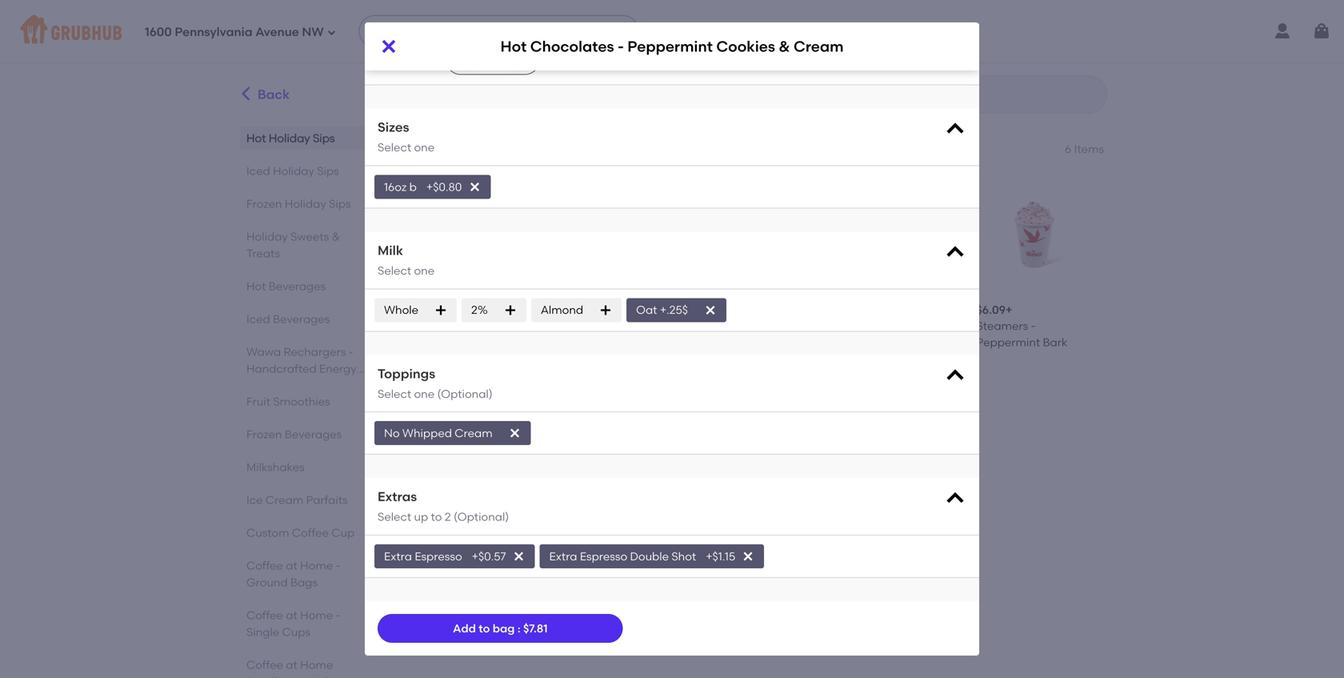Task type: vqa. For each thing, say whether or not it's contained in the screenshot.
topmost Optional
no



Task type: describe. For each thing, give the bounding box(es) containing it.
avenue
[[256, 25, 299, 39]]

energy
[[319, 362, 357, 375]]

hot inside $6.09 + hot lattes - frosted sugar cookie
[[428, 319, 447, 333]]

& inside button
[[840, 352, 848, 365]]

:
[[518, 622, 521, 635]]

cream inside button
[[851, 352, 889, 365]]

+.25$
[[660, 303, 688, 317]]

$6.09 for steamers
[[977, 303, 1006, 317]]

- inside $6.09 + hot lattes - frosted sugar cookie
[[486, 319, 491, 333]]

oat
[[637, 303, 658, 317]]

- inside coffee at home bundles - 4pk groun
[[292, 675, 297, 678]]

smoothies
[[273, 395, 330, 408]]

coffee inside $2.89 + holiday blend coffee - holiday blend
[[505, 563, 542, 576]]

svg image for almond
[[600, 304, 613, 317]]

home for 4pk
[[300, 658, 333, 672]]

at for bags
[[286, 559, 298, 572]]

lattes for $5.49
[[587, 319, 621, 333]]

holiday sweets & treats
[[247, 230, 340, 260]]

steamers - peppermint bark image
[[977, 175, 1095, 293]]

6 items
[[1066, 142, 1105, 156]]

ice cream parfaits
[[247, 493, 348, 507]]

back button
[[237, 75, 291, 114]]

caffeine)
[[247, 395, 297, 409]]

$6.09 + hot lattes - frosted sugar cookie
[[428, 303, 534, 349]]

one for toppings
[[414, 387, 435, 401]]

coffee at home bundles - 4pk groun tab
[[247, 656, 371, 678]]

- inside coffee at home - ground bags
[[336, 559, 341, 572]]

+$1.15
[[706, 549, 736, 563]]

coffee for coffee at home - ground bags
[[247, 559, 283, 572]]

extra espresso
[[384, 549, 462, 563]]

iced holiday sips
[[247, 164, 339, 178]]

16oz
[[384, 180, 407, 194]]

coffee for coffee at home - single cups
[[247, 608, 283, 622]]

shot
[[672, 549, 697, 563]]

bark for hot chocolates - peppermint bark
[[769, 335, 793, 349]]

hot lattes - peppermint mocha image
[[565, 175, 683, 293]]

$2.89
[[428, 547, 456, 560]]

iced beverages tab
[[247, 311, 371, 327]]

whipped
[[403, 426, 452, 440]]

ice cream parfaits tab
[[247, 492, 371, 508]]

cup
[[332, 526, 355, 540]]

hot inside the hot chocolates - peppermint cookies & cream
[[840, 319, 859, 333]]

chocolates inside button
[[862, 319, 925, 333]]

(optional) inside extras select up to 2 (optional)
[[454, 510, 509, 524]]

extra espresso double shot
[[550, 549, 697, 563]]

$7.81
[[524, 622, 548, 635]]

almond
[[541, 303, 584, 317]]

hot chocolates - peppermint cookies & cream inside button
[[840, 319, 950, 365]]

0 horizontal spatial chocolates
[[531, 38, 614, 55]]

hot holiday sips for 6
[[428, 137, 567, 157]]

mocha
[[631, 335, 669, 349]]

bags
[[291, 576, 318, 589]]

milkshakes
[[247, 460, 305, 474]]

ice
[[247, 493, 263, 507]]

whole
[[384, 303, 419, 317]]

b
[[410, 180, 417, 194]]

select for extras
[[378, 510, 412, 524]]

- inside $6.09 hot chocolates - peppermint bark
[[790, 319, 795, 333]]

sizes select one
[[378, 119, 435, 154]]

sizes
[[378, 119, 409, 135]]

add to bag : $7.81
[[453, 622, 548, 635]]

coffee at home - ground bags
[[247, 559, 341, 589]]

chocolates inside $6.09 hot chocolates - peppermint bark
[[725, 319, 787, 333]]

0 vertical spatial hot chocolates - peppermint cookies & cream
[[501, 38, 844, 55]]

iced for iced holiday sips
[[247, 164, 270, 178]]

hot chocolates - peppermint cookies & cream image
[[840, 175, 958, 293]]

nw
[[302, 25, 324, 39]]

- inside button
[[927, 319, 932, 333]]

1 horizontal spatial to
[[479, 622, 490, 635]]

(optional) inside toppings select one (optional)
[[437, 387, 493, 401]]

home for cups
[[300, 608, 333, 622]]

holiday blend coffee - holiday blend image
[[428, 418, 546, 536]]

holiday sweets & treats tab
[[247, 228, 371, 262]]

cookie
[[462, 335, 501, 349]]

sips for frozen holiday sips tab
[[329, 197, 351, 211]]

back
[[258, 87, 290, 102]]

$6.09 for hot
[[428, 303, 457, 317]]

4pk
[[300, 675, 319, 678]]

treats
[[247, 247, 280, 260]]

holiday inside holiday sweets & treats
[[247, 230, 288, 243]]

coffee at home - single cups tab
[[247, 607, 371, 640]]

wawa rechargers - handcrafted energy drinks (contains caffeine)
[[247, 345, 357, 409]]

$6.09 + steamers - peppermint bark
[[977, 303, 1068, 349]]

coffee at home - single cups
[[247, 608, 341, 639]]

(contains
[[282, 379, 335, 392]]

+$0.57
[[472, 549, 506, 563]]

+ for $6.09 + hot lattes - frosted sugar cookie
[[457, 303, 464, 317]]

cups
[[282, 625, 311, 639]]

6
[[1066, 142, 1072, 156]]

to inside extras select up to 2 (optional)
[[431, 510, 442, 524]]

+ for $5.49 + hot lattes - peppermint mocha
[[594, 303, 600, 317]]

extras select up to 2 (optional)
[[378, 489, 509, 524]]

select for sizes
[[378, 141, 412, 154]]

bark for steamers - peppermint bark
[[1044, 335, 1068, 349]]

handcrafted
[[247, 362, 317, 375]]

peppermint inside $6.09 + steamers - peppermint bark
[[977, 335, 1041, 349]]

oat +.25$
[[637, 303, 688, 317]]

bag
[[493, 622, 515, 635]]

+$0.80
[[427, 180, 462, 194]]

quantity
[[378, 55, 433, 71]]

cream inside tab
[[266, 493, 304, 507]]

one for milk
[[414, 264, 435, 277]]

extra for extra espresso double shot
[[550, 549, 578, 563]]

pennsylvania
[[175, 25, 253, 39]]

add
[[453, 622, 476, 635]]

& inside holiday sweets & treats
[[332, 230, 340, 243]]

frosted
[[494, 319, 534, 333]]

iced beverages
[[247, 312, 330, 326]]

drinks
[[247, 379, 280, 392]]

custom coffee cup tab
[[247, 524, 371, 541]]



Task type: locate. For each thing, give the bounding box(es) containing it.
beverages for hot beverages
[[269, 279, 326, 293]]

one inside sizes select one
[[414, 141, 435, 154]]

2 extra from the left
[[550, 549, 578, 563]]

hot beverages
[[247, 279, 326, 293]]

0 horizontal spatial cookies
[[717, 38, 776, 55]]

1 horizontal spatial hot holiday sips
[[428, 137, 567, 157]]

beverages for iced beverages
[[273, 312, 330, 326]]

+ inside $6.09 + steamers - peppermint bark
[[1006, 303, 1013, 317]]

beverages down hot beverages tab
[[273, 312, 330, 326]]

2 one from the top
[[414, 264, 435, 277]]

iced up wawa
[[247, 312, 270, 326]]

coffee up bundles
[[247, 658, 283, 672]]

1 frozen from the top
[[247, 197, 282, 211]]

home inside coffee at home bundles - 4pk groun
[[300, 658, 333, 672]]

sweets
[[291, 230, 329, 243]]

coffee inside coffee at home bundles - 4pk groun
[[247, 658, 283, 672]]

to left bag
[[479, 622, 490, 635]]

cream
[[794, 38, 844, 55], [851, 352, 889, 365], [455, 426, 493, 440], [266, 493, 304, 507]]

sips for hot holiday sips tab
[[313, 131, 335, 145]]

magnifying glass icon image
[[838, 85, 857, 104]]

$6.09 inside $6.09 hot chocolates - peppermint bark
[[702, 303, 732, 317]]

2 horizontal spatial &
[[840, 352, 848, 365]]

home up cups at the bottom of page
[[300, 608, 333, 622]]

custom
[[247, 526, 289, 540]]

fruit smoothies tab
[[247, 393, 371, 410]]

(optional) up no whipped cream
[[437, 387, 493, 401]]

(optional)
[[437, 387, 493, 401], [454, 510, 509, 524]]

at for cups
[[286, 608, 298, 622]]

milkshakes tab
[[247, 459, 371, 476]]

16oz b
[[384, 180, 417, 194]]

select down sizes
[[378, 141, 412, 154]]

main navigation navigation
[[0, 0, 1345, 62]]

home inside coffee at home - ground bags
[[300, 559, 333, 572]]

at up cups at the bottom of page
[[286, 608, 298, 622]]

svg image for whole
[[435, 304, 448, 317]]

frozen holiday sips
[[247, 197, 351, 211]]

espresso for extra espresso
[[415, 549, 462, 563]]

+ inside $2.89 + holiday blend coffee - holiday blend
[[456, 547, 463, 560]]

iced up frozen holiday sips
[[247, 164, 270, 178]]

1 vertical spatial home
[[300, 608, 333, 622]]

no whipped cream
[[384, 426, 493, 440]]

0 horizontal spatial extra
[[384, 549, 412, 563]]

select
[[378, 141, 412, 154], [378, 264, 412, 277], [378, 387, 412, 401], [378, 510, 412, 524]]

to
[[431, 510, 442, 524], [479, 622, 490, 635]]

&
[[779, 38, 791, 55], [332, 230, 340, 243], [840, 352, 848, 365]]

0 horizontal spatial bark
[[769, 335, 793, 349]]

frozen for frozen beverages
[[247, 428, 282, 441]]

svg image for 2%
[[504, 304, 517, 317]]

blend down "+$0.57"
[[479, 579, 510, 592]]

1 horizontal spatial chocolates
[[725, 319, 787, 333]]

2 horizontal spatial chocolates
[[862, 319, 925, 333]]

svg image inside main navigation navigation
[[327, 28, 337, 37]]

1 vertical spatial &
[[332, 230, 340, 243]]

$2.89 + holiday blend coffee - holiday blend
[[428, 547, 542, 592]]

up
[[414, 510, 428, 524]]

2 vertical spatial beverages
[[285, 428, 342, 441]]

1 vertical spatial beverages
[[273, 312, 330, 326]]

espresso for extra espresso double shot
[[580, 549, 628, 563]]

select down the toppings
[[378, 387, 412, 401]]

lattes
[[450, 319, 484, 333], [587, 319, 621, 333]]

iced holiday sips tab
[[247, 163, 371, 179]]

2 select from the top
[[378, 264, 412, 277]]

fruit
[[247, 395, 271, 408]]

fruit smoothies
[[247, 395, 330, 408]]

+ inside $6.09 + hot lattes - frosted sugar cookie
[[457, 303, 464, 317]]

(optional) right 2
[[454, 510, 509, 524]]

Input item quantity number field
[[476, 45, 511, 74]]

- inside $6.09 + steamers - peppermint bark
[[1032, 319, 1036, 333]]

1 horizontal spatial lattes
[[587, 319, 621, 333]]

at up bags
[[286, 559, 298, 572]]

3 one from the top
[[414, 387, 435, 401]]

coffee inside coffee at home - ground bags
[[247, 559, 283, 572]]

- inside coffee at home - single cups
[[336, 608, 341, 622]]

peppermint inside $5.49 + hot lattes - peppermint mocha
[[565, 335, 629, 349]]

coffee for coffee at home bundles - 4pk groun
[[247, 658, 283, 672]]

hot chocolates - peppermint cookies & cream button
[[833, 168, 964, 373]]

one up b
[[414, 141, 435, 154]]

+ left the 2%
[[457, 303, 464, 317]]

extra left $2.89
[[384, 549, 412, 563]]

1 home from the top
[[300, 559, 333, 572]]

peppermint
[[628, 38, 713, 55], [565, 335, 629, 349], [702, 335, 766, 349], [840, 335, 903, 349], [977, 335, 1041, 349]]

frozen down the iced holiday sips
[[247, 197, 282, 211]]

0 vertical spatial &
[[779, 38, 791, 55]]

1 horizontal spatial bark
[[1044, 335, 1068, 349]]

coffee at home - ground bags tab
[[247, 557, 371, 591]]

hot chocolates - peppermint cookies & cream
[[501, 38, 844, 55], [840, 319, 950, 365]]

one for sizes
[[414, 141, 435, 154]]

sips for iced holiday sips tab
[[317, 164, 339, 178]]

0 horizontal spatial &
[[332, 230, 340, 243]]

hot holiday sips for iced
[[247, 131, 335, 145]]

svg image
[[327, 28, 337, 37], [945, 118, 967, 141], [435, 304, 448, 317], [504, 304, 517, 317], [600, 304, 613, 317], [704, 304, 717, 317], [513, 550, 526, 563]]

1 horizontal spatial cookies
[[906, 335, 950, 349]]

1 vertical spatial at
[[286, 608, 298, 622]]

frozen
[[247, 197, 282, 211], [247, 428, 282, 441]]

0 vertical spatial (optional)
[[437, 387, 493, 401]]

2 $6.09 from the left
[[702, 303, 732, 317]]

one down the toppings
[[414, 387, 435, 401]]

at
[[286, 559, 298, 572], [286, 608, 298, 622], [286, 658, 298, 672]]

frozen inside tab
[[247, 428, 282, 441]]

+ inside $5.49 + hot lattes - peppermint mocha
[[594, 303, 600, 317]]

iced
[[247, 164, 270, 178], [247, 312, 270, 326]]

2 home from the top
[[300, 608, 333, 622]]

home for bags
[[300, 559, 333, 572]]

extra for extra espresso
[[384, 549, 412, 563]]

frozen for frozen holiday sips
[[247, 197, 282, 211]]

3 home from the top
[[300, 658, 333, 672]]

coffee up ground
[[247, 559, 283, 572]]

-
[[618, 38, 624, 55], [486, 319, 491, 333], [624, 319, 629, 333], [790, 319, 795, 333], [927, 319, 932, 333], [1032, 319, 1036, 333], [349, 345, 354, 359], [336, 559, 341, 572], [428, 579, 432, 592], [336, 608, 341, 622], [292, 675, 297, 678]]

1 iced from the top
[[247, 164, 270, 178]]

1 horizontal spatial &
[[779, 38, 791, 55]]

1 $6.09 from the left
[[428, 303, 457, 317]]

frozen holiday sips tab
[[247, 195, 371, 212]]

2 vertical spatial home
[[300, 658, 333, 672]]

ground
[[247, 576, 288, 589]]

2 vertical spatial one
[[414, 387, 435, 401]]

frozen inside tab
[[247, 197, 282, 211]]

select inside extras select up to 2 (optional)
[[378, 510, 412, 524]]

2 frozen from the top
[[247, 428, 282, 441]]

at inside coffee at home - single cups
[[286, 608, 298, 622]]

1 one from the top
[[414, 141, 435, 154]]

svg image for 1600 pennsylvania avenue nw
[[327, 28, 337, 37]]

extra
[[384, 549, 412, 563], [550, 549, 578, 563]]

single
[[247, 625, 279, 639]]

select inside milk select one
[[378, 264, 412, 277]]

select inside sizes select one
[[378, 141, 412, 154]]

at for 4pk
[[286, 658, 298, 672]]

caret left icon image
[[238, 85, 255, 102]]

$5.49 + hot lattes - peppermint mocha
[[565, 303, 669, 349]]

one inside milk select one
[[414, 264, 435, 277]]

1 vertical spatial to
[[479, 622, 490, 635]]

hot holiday sips inside tab
[[247, 131, 335, 145]]

$6.09 inside $6.09 + steamers - peppermint bark
[[977, 303, 1006, 317]]

2 vertical spatial at
[[286, 658, 298, 672]]

1 vertical spatial one
[[414, 264, 435, 277]]

2 espresso from the left
[[580, 549, 628, 563]]

double
[[630, 549, 669, 563]]

$6.09 up steamers
[[977, 303, 1006, 317]]

hot inside $5.49 + hot lattes - peppermint mocha
[[565, 319, 584, 333]]

bundles
[[247, 675, 289, 678]]

1 espresso from the left
[[415, 549, 462, 563]]

beverages
[[269, 279, 326, 293], [273, 312, 330, 326], [285, 428, 342, 441]]

cookies inside the hot chocolates - peppermint cookies & cream button
[[906, 335, 950, 349]]

1 horizontal spatial $6.09
[[702, 303, 732, 317]]

hot holiday sips tab
[[247, 130, 371, 147]]

1 vertical spatial (optional)
[[454, 510, 509, 524]]

select inside toppings select one (optional)
[[378, 387, 412, 401]]

hot chocolates - peppermint bark image
[[702, 175, 820, 293]]

$6.09 hot chocolates - peppermint bark
[[702, 303, 795, 349]]

0 vertical spatial blend
[[472, 563, 502, 576]]

hot beverages tab
[[247, 278, 371, 295]]

frozen down caffeine) at the bottom left
[[247, 428, 282, 441]]

coffee at home bundles - 4pk groun
[[247, 658, 363, 678]]

1 vertical spatial iced
[[247, 312, 270, 326]]

1600
[[145, 25, 172, 39]]

beverages inside tab
[[285, 428, 342, 441]]

svg image
[[1313, 22, 1332, 41], [379, 37, 399, 56], [469, 181, 481, 193], [945, 241, 967, 264], [945, 365, 967, 387], [509, 427, 522, 440], [945, 488, 967, 510], [742, 550, 755, 563]]

items
[[1075, 142, 1105, 156]]

frozen beverages tab
[[247, 426, 371, 443]]

0 vertical spatial iced
[[247, 164, 270, 178]]

beverages up "iced beverages" at top
[[269, 279, 326, 293]]

1 vertical spatial hot chocolates - peppermint cookies & cream
[[840, 319, 950, 365]]

2 horizontal spatial $6.09
[[977, 303, 1006, 317]]

+
[[457, 303, 464, 317], [594, 303, 600, 317], [1006, 303, 1013, 317], [456, 547, 463, 560]]

2 vertical spatial &
[[840, 352, 848, 365]]

one up whole
[[414, 264, 435, 277]]

toppings
[[378, 366, 436, 381]]

0 vertical spatial to
[[431, 510, 442, 524]]

home inside coffee at home - single cups
[[300, 608, 333, 622]]

3 select from the top
[[378, 387, 412, 401]]

wawa
[[247, 345, 281, 359]]

+ left "+$0.57"
[[456, 547, 463, 560]]

espresso
[[415, 549, 462, 563], [580, 549, 628, 563]]

1600 pennsylvania avenue nw
[[145, 25, 324, 39]]

at inside coffee at home bundles - 4pk groun
[[286, 658, 298, 672]]

$6.09 up sugar
[[428, 303, 457, 317]]

- inside wawa rechargers - handcrafted energy drinks (contains caffeine)
[[349, 345, 354, 359]]

select down extras
[[378, 510, 412, 524]]

1 bark from the left
[[769, 335, 793, 349]]

coffee left cup
[[292, 526, 329, 540]]

lattes inside $5.49 + hot lattes - peppermint mocha
[[587, 319, 621, 333]]

lattes down $5.49
[[587, 319, 621, 333]]

sugar
[[428, 335, 460, 349]]

+ up steamers
[[1006, 303, 1013, 317]]

extras
[[378, 489, 417, 505]]

coffee up :
[[505, 563, 542, 576]]

iced for iced beverages
[[247, 312, 270, 326]]

0 vertical spatial frozen
[[247, 197, 282, 211]]

no
[[384, 426, 400, 440]]

coffee inside coffee at home - single cups
[[247, 608, 283, 622]]

steamers
[[977, 319, 1029, 333]]

hot lattes - frosted sugar cookie image
[[428, 175, 546, 293]]

hot holiday sips up the iced holiday sips
[[247, 131, 335, 145]]

1 select from the top
[[378, 141, 412, 154]]

0 vertical spatial one
[[414, 141, 435, 154]]

select down the milk
[[378, 264, 412, 277]]

svg image for oat +.25$
[[704, 304, 717, 317]]

select for milk
[[378, 264, 412, 277]]

0 vertical spatial beverages
[[269, 279, 326, 293]]

2
[[445, 510, 451, 524]]

svg image inside main navigation navigation
[[1313, 22, 1332, 41]]

frozen beverages
[[247, 428, 342, 441]]

1 horizontal spatial extra
[[550, 549, 578, 563]]

custom coffee cup
[[247, 526, 355, 540]]

+ right almond
[[594, 303, 600, 317]]

cookies
[[717, 38, 776, 55], [906, 335, 950, 349]]

extra right "+$0.57"
[[550, 549, 578, 563]]

home up the 4pk at the left bottom
[[300, 658, 333, 672]]

- inside $2.89 + holiday blend coffee - holiday blend
[[428, 579, 432, 592]]

$6.09 right +.25$
[[702, 303, 732, 317]]

holiday
[[269, 131, 310, 145], [462, 137, 528, 157], [273, 164, 314, 178], [285, 197, 326, 211], [247, 230, 288, 243], [428, 563, 469, 576], [435, 579, 476, 592]]

0 vertical spatial cookies
[[717, 38, 776, 55]]

0 horizontal spatial hot holiday sips
[[247, 131, 335, 145]]

bark inside $6.09 + steamers - peppermint bark
[[1044, 335, 1068, 349]]

at up bundles
[[286, 658, 298, 672]]

blend up add to bag : $7.81
[[472, 563, 502, 576]]

at inside coffee at home - ground bags
[[286, 559, 298, 572]]

1 horizontal spatial espresso
[[580, 549, 628, 563]]

coffee up single
[[247, 608, 283, 622]]

beverages for frozen beverages
[[285, 428, 342, 441]]

milk
[[378, 243, 404, 258]]

+ for $2.89 + holiday blend coffee - holiday blend
[[456, 547, 463, 560]]

4 select from the top
[[378, 510, 412, 524]]

sips
[[313, 131, 335, 145], [532, 137, 567, 157], [317, 164, 339, 178], [329, 197, 351, 211]]

0 horizontal spatial espresso
[[415, 549, 462, 563]]

one inside toppings select one (optional)
[[414, 387, 435, 401]]

to left 2
[[431, 510, 442, 524]]

+ for $6.09 + steamers - peppermint bark
[[1006, 303, 1013, 317]]

espresso down 2
[[415, 549, 462, 563]]

- inside $5.49 + hot lattes - peppermint mocha
[[624, 319, 629, 333]]

select for toppings
[[378, 387, 412, 401]]

toppings select one (optional)
[[378, 366, 493, 401]]

chocolates
[[531, 38, 614, 55], [725, 319, 787, 333], [862, 319, 925, 333]]

$6.09 inside $6.09 + hot lattes - frosted sugar cookie
[[428, 303, 457, 317]]

espresso left 'double' at the bottom of page
[[580, 549, 628, 563]]

milk select one
[[378, 243, 435, 277]]

1 vertical spatial cookies
[[906, 335, 950, 349]]

1 vertical spatial blend
[[479, 579, 510, 592]]

1 at from the top
[[286, 559, 298, 572]]

wawa rechargers - handcrafted energy drinks (contains caffeine) tab
[[247, 343, 371, 409]]

2%
[[472, 303, 488, 317]]

hot holiday sips up +$0.80
[[428, 137, 567, 157]]

hot inside $6.09 hot chocolates - peppermint bark
[[702, 319, 722, 333]]

parfaits
[[306, 493, 348, 507]]

coffee
[[292, 526, 329, 540], [247, 559, 283, 572], [505, 563, 542, 576], [247, 608, 283, 622], [247, 658, 283, 672]]

3 at from the top
[[286, 658, 298, 672]]

2 at from the top
[[286, 608, 298, 622]]

2 lattes from the left
[[587, 319, 621, 333]]

2 bark from the left
[[1044, 335, 1068, 349]]

peppermint inside $6.09 hot chocolates - peppermint bark
[[702, 335, 766, 349]]

0 vertical spatial home
[[300, 559, 333, 572]]

1 extra from the left
[[384, 549, 412, 563]]

beverages down the fruit smoothies tab
[[285, 428, 342, 441]]

0 vertical spatial at
[[286, 559, 298, 572]]

one
[[414, 141, 435, 154], [414, 264, 435, 277], [414, 387, 435, 401]]

0 horizontal spatial $6.09
[[428, 303, 457, 317]]

hot holiday sips
[[247, 131, 335, 145], [428, 137, 567, 157]]

$5.49
[[565, 303, 594, 317]]

home up bags
[[300, 559, 333, 572]]

2 iced from the top
[[247, 312, 270, 326]]

0 horizontal spatial lattes
[[450, 319, 484, 333]]

lattes down the 2%
[[450, 319, 484, 333]]

3 $6.09 from the left
[[977, 303, 1006, 317]]

1 lattes from the left
[[450, 319, 484, 333]]

lattes inside $6.09 + hot lattes - frosted sugar cookie
[[450, 319, 484, 333]]

peppermint inside button
[[840, 335, 903, 349]]

lattes for $6.09
[[450, 319, 484, 333]]

bark inside $6.09 hot chocolates - peppermint bark
[[769, 335, 793, 349]]

$6.09 for chocolates
[[702, 303, 732, 317]]

rechargers
[[284, 345, 346, 359]]

0 horizontal spatial to
[[431, 510, 442, 524]]

1 vertical spatial frozen
[[247, 428, 282, 441]]



